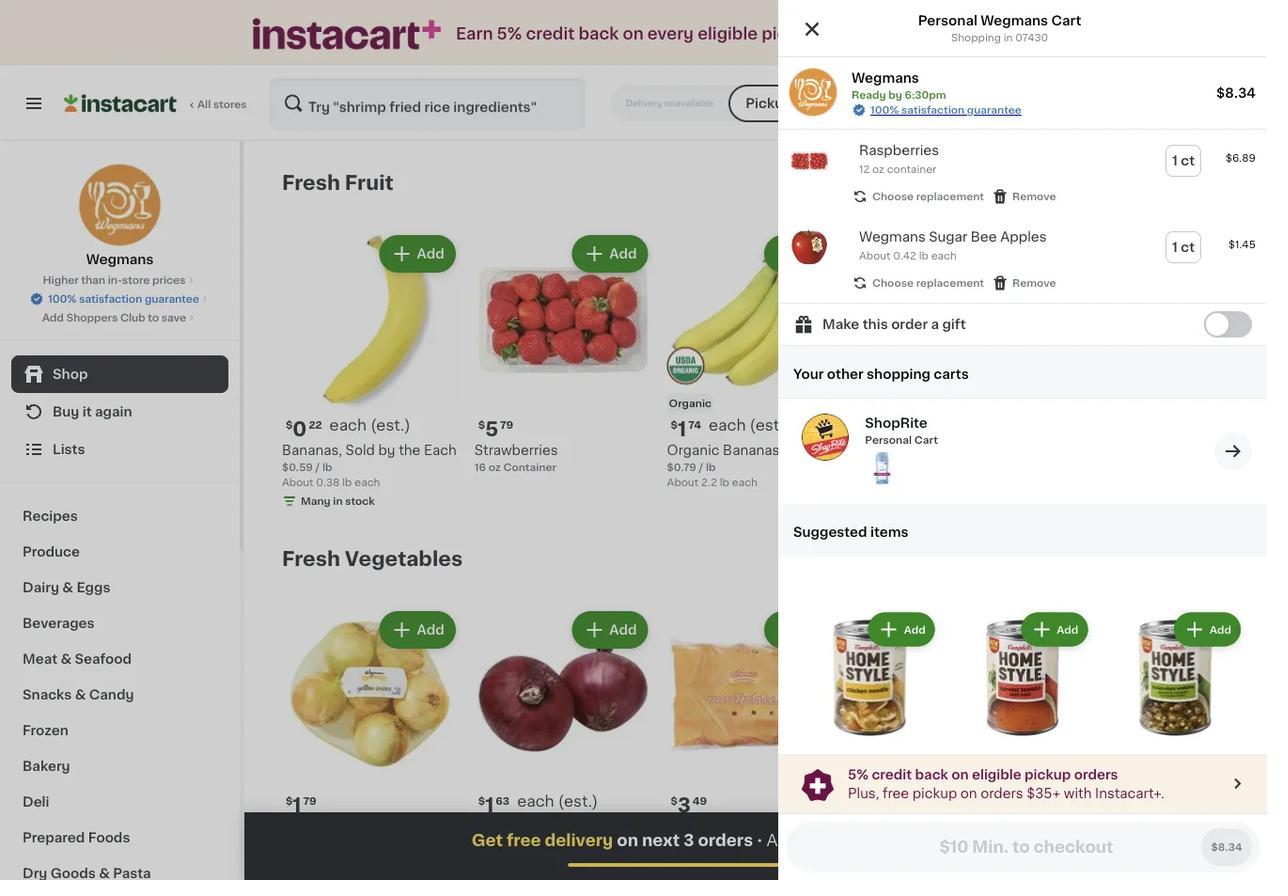 Task type: locate. For each thing, give the bounding box(es) containing it.
None search field
[[269, 77, 586, 130]]

1 horizontal spatial by
[[889, 90, 902, 100]]

0 vertical spatial guarantee
[[967, 105, 1022, 115]]

sugar
[[929, 230, 968, 244]]

pickup
[[862, 96, 912, 110], [746, 97, 792, 110]]

1 remove button from the top
[[992, 188, 1056, 205]]

bananas,
[[282, 444, 342, 457], [723, 444, 783, 457]]

view left more
[[1033, 552, 1065, 565]]

0 vertical spatial choose
[[873, 191, 914, 202]]

0 horizontal spatial many
[[301, 496, 331, 506]]

0 horizontal spatial 5%
[[497, 26, 522, 42]]

& left candy
[[75, 688, 86, 701]]

a
[[931, 318, 939, 331]]

3
[[678, 795, 691, 815], [684, 833, 694, 849]]

0 horizontal spatial back
[[579, 26, 619, 42]]

wegmans for wegmans potatoes, russet 5 lb
[[667, 820, 733, 833]]

about inside the red onions $2.29 / lb about 0.71 lb each
[[475, 853, 506, 863]]

0 horizontal spatial pickup
[[762, 26, 818, 42]]

79 inside $ 0 79
[[886, 420, 900, 430]]

1 horizontal spatial guarantee
[[967, 105, 1022, 115]]

(est.) up delivery
[[558, 793, 598, 808]]

0 vertical spatial satisfaction
[[902, 105, 965, 115]]

2 horizontal spatial oz
[[1062, 857, 1074, 867]]

0 horizontal spatial by
[[378, 444, 395, 457]]

$1.45
[[1229, 239, 1256, 250]]

$ up 16
[[478, 420, 485, 430]]

by
[[889, 90, 902, 100], [1066, 96, 1085, 110], [378, 444, 395, 457]]

remove button up apples
[[992, 188, 1056, 205]]

by inside wegmans ready by 6:30pm
[[889, 90, 902, 100]]

0 vertical spatial 100% satisfaction guarantee
[[871, 105, 1022, 115]]

$ left 49
[[671, 796, 678, 806]]

fresh
[[282, 173, 340, 192], [282, 549, 340, 568]]

view right 'farm'
[[1003, 96, 1038, 110]]

1 ct button left $1.45
[[1167, 232, 1201, 262]]

cart inside shoprite personal cart
[[915, 435, 938, 445]]

each inside $1.63 each (estimated) "element"
[[517, 793, 554, 808]]

your
[[794, 367, 824, 380]]

(est.) inside $1.63 each (estimated) "element"
[[558, 793, 598, 808]]

each (est.)
[[330, 417, 411, 432], [709, 417, 790, 432], [517, 793, 598, 808]]

wegmans inside the wegmans baby spinach salad 6 oz bag
[[1052, 820, 1118, 833]]

0 horizontal spatial oz
[[489, 462, 501, 472]]

view more button
[[1025, 540, 1125, 577]]

2 vertical spatial &
[[75, 688, 86, 701]]

2 horizontal spatial each (est.)
[[709, 417, 790, 432]]

by inside bananas, sold by the each $0.59 / lb about 0.38 lb each
[[378, 444, 395, 457]]

$ 4 99
[[864, 795, 901, 815]]

pickup left at
[[862, 96, 912, 110]]

wegmans up 0.42 at top
[[859, 230, 926, 244]]

wegmans for wegmans onions, yellow
[[282, 820, 348, 833]]

1 fresh from the top
[[282, 173, 340, 192]]

add
[[417, 247, 445, 260], [610, 247, 637, 260], [802, 247, 830, 260], [1187, 247, 1215, 260], [42, 313, 64, 323], [417, 623, 445, 637], [610, 623, 637, 637], [995, 623, 1022, 637], [1187, 623, 1215, 637], [904, 624, 926, 635], [1057, 624, 1079, 635], [1210, 624, 1232, 635], [767, 833, 799, 849]]

wegmans inside personal wegmans cart shopping in 07430
[[981, 14, 1049, 27]]

rojo's street corn dip, mexican style, mild
[[860, 820, 1009, 852]]

5% up plus,
[[848, 768, 869, 781]]

0 horizontal spatial orders
[[698, 833, 753, 849]]

satisfaction
[[902, 105, 965, 115], [79, 294, 142, 304]]

ready by 6:30pm
[[1016, 96, 1145, 110]]

$8.34
[[1217, 87, 1256, 100]]

0 vertical spatial choose replacement
[[873, 191, 984, 202]]

/ up 0.71
[[507, 838, 512, 848]]

all stores
[[197, 99, 247, 110]]

oz right 12
[[873, 164, 885, 174]]

about inside organic bananas, bunch $0.79 / lb about 2.2 lb each
[[667, 477, 699, 487]]

free
[[965, 27, 992, 40], [883, 787, 909, 800], [507, 833, 541, 849]]

2 horizontal spatial orders
[[1074, 768, 1119, 781]]

5 up strawberries
[[485, 419, 498, 438]]

& right the meat
[[61, 653, 72, 666]]

lb inside wegmans sugar bee apples about 0.42 lb each
[[919, 251, 929, 261]]

0 vertical spatial fresh
[[282, 173, 340, 192]]

cart up ready by 6:30pm link
[[1052, 14, 1082, 27]]

pickup inside button
[[746, 97, 792, 110]]

1 remove from the top
[[1013, 191, 1056, 202]]

$ for lemons
[[864, 420, 870, 430]]

all stores link
[[64, 77, 248, 130]]

cart inside personal wegmans cart shopping in 07430
[[1052, 14, 1082, 27]]

baby
[[1121, 820, 1156, 833]]

choose replacement
[[873, 191, 984, 202], [873, 278, 984, 288]]

choose replacement button for raspberries
[[852, 188, 984, 205]]

frozen
[[23, 724, 68, 737]]

lb right 0.42 at top
[[919, 251, 929, 261]]

fresh left fruit
[[282, 173, 340, 192]]

oz
[[873, 164, 885, 174], [489, 462, 501, 472], [1062, 857, 1074, 867]]

& left 'eggs'
[[62, 581, 73, 594]]

0 horizontal spatial eligible
[[698, 26, 758, 42]]

1 horizontal spatial 6:30pm
[[1089, 96, 1145, 110]]

0 horizontal spatial 2
[[1063, 795, 1076, 815]]

1 vertical spatial oz
[[489, 462, 501, 472]]

eligible right every
[[698, 26, 758, 42]]

1 horizontal spatial /
[[507, 838, 512, 848]]

choose down 0.42 at top
[[873, 278, 914, 288]]

each (est.) for bananas, sold by the each
[[330, 417, 411, 432]]

wegmans inside wegmans potatoes, russet 5 lb
[[667, 820, 733, 833]]

1 vertical spatial personal
[[865, 435, 912, 445]]

again
[[95, 405, 132, 418]]

1 vertical spatial guarantee
[[145, 294, 199, 304]]

deli
[[23, 795, 49, 809]]

79 up strawberries
[[500, 420, 514, 430]]

eligible up dip,
[[972, 768, 1022, 781]]

cart for wegmans
[[1052, 14, 1082, 27]]

5% right earn
[[497, 26, 522, 42]]

organic up 74 at right
[[669, 398, 712, 408]]

item carousel region containing fresh vegetables
[[282, 540, 1230, 880]]

each right 2.2
[[732, 477, 758, 487]]

choose replacement button
[[852, 188, 984, 205], [852, 275, 984, 291]]

1 inside $1.74 each (estimated) element
[[678, 419, 687, 438]]

2 0 from the left
[[870, 419, 885, 438]]

organic for organic bananas, bunch $0.79 / lb about 2.2 lb each
[[667, 444, 720, 457]]

1 horizontal spatial stock
[[923, 481, 953, 491]]

1 horizontal spatial free
[[883, 787, 909, 800]]

each inside $0.22 each (estimated) element
[[330, 417, 367, 432]]

0 horizontal spatial ready
[[852, 90, 886, 100]]

plus,
[[848, 787, 880, 800]]

0 vertical spatial free
[[965, 27, 992, 40]]

0 horizontal spatial credit
[[526, 26, 575, 42]]

0 horizontal spatial pickup
[[746, 97, 792, 110]]

on
[[623, 26, 644, 42], [952, 768, 969, 781], [961, 787, 978, 800], [617, 833, 638, 849]]

$ for strawberries
[[478, 420, 485, 430]]

1 down 2 button
[[1172, 154, 1178, 167]]

credit inside 5% credit back on eligible pickup orders plus, free pickup on orders $35+ with instacart+.
[[872, 768, 912, 781]]

1 horizontal spatial many
[[879, 481, 908, 491]]

$ 0 22
[[286, 419, 322, 438]]

free right plus,
[[883, 787, 909, 800]]

wegmans for wegmans
[[86, 253, 154, 266]]

choose replacement down container on the right top
[[873, 191, 984, 202]]

0 vertical spatial remove button
[[992, 188, 1056, 205]]

0 vertical spatial 5
[[485, 419, 498, 438]]

2 fresh from the top
[[282, 549, 340, 568]]

orders up with
[[1074, 768, 1119, 781]]

0 vertical spatial to
[[148, 313, 159, 323]]

$ left 99
[[864, 796, 870, 806]]

make
[[823, 318, 860, 331]]

personal inside personal wegmans cart shopping in 07430
[[918, 14, 978, 27]]

personal down shoprite
[[865, 435, 912, 445]]

dip,
[[983, 820, 1009, 833]]

1 left secret invisible solid powder fresh antiperspirant/deodorant image
[[860, 462, 864, 472]]

guarantee
[[967, 105, 1022, 115], [145, 294, 199, 304]]

choose for 12
[[873, 191, 914, 202]]

about left 0.42 at top
[[859, 251, 891, 261]]

1 1 ct from the top
[[1172, 154, 1195, 167]]

raspberries 12 oz container
[[859, 144, 939, 174]]

$6.89
[[1226, 153, 1256, 163]]

(est.) inside $1.74 each (estimated) element
[[750, 417, 790, 432]]

1 1 ct button from the top
[[1167, 146, 1201, 176]]

remove down apples
[[1013, 278, 1056, 288]]

1 vertical spatial replacement
[[916, 278, 984, 288]]

0 vertical spatial organic
[[669, 398, 712, 408]]

mild
[[960, 839, 988, 852]]

each up sold
[[330, 417, 367, 432]]

$ 1 63
[[478, 795, 510, 815]]

each up onions
[[517, 793, 554, 808]]

guarantee inside button
[[145, 294, 199, 304]]

1 inside lemons 1 each
[[860, 462, 864, 472]]

1 horizontal spatial personal
[[918, 14, 978, 27]]

orders
[[1074, 768, 1119, 781], [981, 787, 1024, 800], [698, 833, 753, 849]]

ready left at
[[852, 90, 886, 100]]

2 bananas, from the left
[[723, 444, 783, 457]]

79 inside $ 1 79
[[303, 796, 317, 806]]

79 for 5
[[500, 420, 514, 430]]

shopping
[[951, 32, 1001, 43]]

0 vertical spatial 3
[[678, 795, 691, 815]]

beverages link
[[11, 606, 228, 641]]

79 for 1
[[303, 796, 317, 806]]

1 choose replacement button from the top
[[852, 188, 984, 205]]

item carousel region
[[282, 164, 1230, 525], [282, 540, 1230, 880]]

1 vertical spatial fresh
[[282, 549, 340, 568]]

about down $0.59
[[282, 477, 314, 487]]

1 vertical spatial choose replacement
[[873, 278, 984, 288]]

ct for wegmans sugar bee apples
[[1181, 241, 1195, 254]]

0 horizontal spatial bananas,
[[282, 444, 342, 457]]

2 remove from the top
[[1013, 278, 1056, 288]]

wegmans up russet
[[667, 820, 733, 833]]

1 horizontal spatial ready
[[1016, 96, 1063, 110]]

2 ct from the top
[[1181, 241, 1195, 254]]

instacart logo image
[[64, 92, 177, 115]]

each
[[931, 251, 957, 261], [330, 417, 367, 432], [709, 417, 746, 432], [867, 462, 893, 472], [355, 477, 380, 487], [732, 477, 758, 487], [517, 793, 554, 808], [544, 853, 569, 863]]

1 vertical spatial eligible
[[972, 768, 1022, 781]]

orders inside "treatment tracker modal" dialog
[[698, 833, 753, 849]]

personal wegmans cart shopping in 07430
[[918, 14, 1082, 43]]

dairy & eggs link
[[11, 570, 228, 606]]

2 vertical spatial orders
[[698, 833, 753, 849]]

pickup left order!
[[762, 26, 818, 42]]

1 vertical spatial many
[[301, 496, 331, 506]]

choose for sugar
[[873, 278, 914, 288]]

wegmans up salad
[[1052, 820, 1118, 833]]

each (est.) up onions
[[517, 793, 598, 808]]

remove for container
[[1013, 191, 1056, 202]]

0 vertical spatial &
[[62, 581, 73, 594]]

organic inside organic bananas, bunch $0.79 / lb about 2.2 lb each
[[667, 444, 720, 457]]

$ up wegmans onions, yellow
[[286, 796, 293, 806]]

1 vertical spatial remove
[[1013, 278, 1056, 288]]

2 vertical spatial oz
[[1062, 857, 1074, 867]]

cart down shoprite
[[915, 435, 938, 445]]

order!
[[822, 26, 872, 42]]

1 vertical spatial free
[[883, 787, 909, 800]]

$ left 74 at right
[[671, 420, 678, 430]]

1 ct from the top
[[1181, 154, 1195, 167]]

1 item carousel region from the top
[[282, 164, 1230, 525]]

credit
[[526, 26, 575, 42], [872, 768, 912, 781]]

/ up 0.38
[[316, 462, 320, 472]]

each down delivery
[[544, 853, 569, 863]]

remove button for container
[[992, 188, 1056, 205]]

save
[[162, 313, 186, 323]]

0 horizontal spatial satisfaction
[[79, 294, 142, 304]]

orders up dip,
[[981, 787, 1024, 800]]

pickup up raspberries icon
[[746, 97, 792, 110]]

pickup at 100 farm view
[[862, 96, 1038, 110]]

deli link
[[11, 784, 228, 820]]

2 vertical spatial pickup
[[913, 787, 957, 800]]

2 product group from the top
[[779, 216, 1267, 303]]

about down $0.79
[[667, 477, 699, 487]]

$ left with
[[1056, 796, 1063, 806]]

1 horizontal spatial 5
[[667, 857, 674, 867]]

choose replacement down 0.42 at top
[[873, 278, 984, 288]]

1 vertical spatial credit
[[872, 768, 912, 781]]

1 vertical spatial ct
[[1181, 241, 1195, 254]]

49
[[693, 796, 707, 806]]

1 left 63
[[485, 795, 494, 815]]

1 inside $1.63 each (estimated) "element"
[[485, 795, 494, 815]]

in down 0.38
[[333, 496, 343, 506]]

lb up 0.38
[[322, 462, 332, 472]]

2 choose from the top
[[873, 278, 914, 288]]

1 horizontal spatial (est.)
[[558, 793, 598, 808]]

satisfaction inside button
[[79, 294, 142, 304]]

5 down the next
[[667, 857, 674, 867]]

1 choose from the top
[[873, 191, 914, 202]]

stock
[[923, 481, 953, 491], [345, 496, 375, 506]]

style,
[[919, 839, 956, 852]]

oz inside the "raspberries 12 oz container"
[[873, 164, 885, 174]]

each (est.) inside $1.63 each (estimated) "element"
[[517, 793, 598, 808]]

6:30pm inside wegmans ready by 6:30pm
[[905, 90, 946, 100]]

0 horizontal spatial guarantee
[[145, 294, 199, 304]]

16
[[475, 462, 486, 472]]

1 vertical spatial satisfaction
[[79, 294, 142, 304]]

product group containing raspberries
[[779, 130, 1267, 216]]

1 vertical spatial back
[[915, 768, 949, 781]]

eligible
[[698, 26, 758, 42], [972, 768, 1022, 781]]

2 1 ct button from the top
[[1167, 232, 1201, 262]]

replacement up sugar
[[916, 191, 984, 202]]

6:30pm up 100% satisfaction guarantee link
[[905, 90, 946, 100]]

79 inside $ 5 79
[[500, 420, 514, 430]]

pickup up street
[[913, 787, 957, 800]]

many in stock down lemons 1 each
[[879, 481, 953, 491]]

6:30pm left 2 button
[[1089, 96, 1145, 110]]

eligible inside 5% credit back on eligible pickup orders plus, free pickup on orders $35+ with instacart+.
[[972, 768, 1022, 781]]

ready right 'farm'
[[1016, 96, 1063, 110]]

$ left 63
[[478, 796, 485, 806]]

orders for orders
[[1074, 768, 1119, 781]]

wegmans baby spinach salad 6 oz bag
[[1052, 820, 1213, 867]]

orders for qualify.
[[698, 833, 753, 849]]

2
[[1216, 97, 1224, 110], [1063, 795, 1076, 815]]

0 vertical spatial orders
[[1074, 768, 1119, 781]]

choose replacement for wegmans
[[873, 278, 984, 288]]

each (est.) up sold
[[330, 417, 411, 432]]

& for dairy
[[62, 581, 73, 594]]

1 horizontal spatial oz
[[873, 164, 885, 174]]

wegmans up higher than in-store prices link
[[86, 253, 154, 266]]

$ for rojo's street corn dip, mexican style, mild
[[864, 796, 870, 806]]

bananas, inside bananas, sold by the each $0.59 / lb about 0.38 lb each
[[282, 444, 342, 457]]

0 vertical spatial many in stock
[[879, 481, 953, 491]]

ct left $1.45
[[1181, 241, 1195, 254]]

3 inside product group
[[678, 795, 691, 815]]

corn
[[947, 820, 979, 833]]

wegmans up 07430
[[981, 14, 1049, 27]]

oz right 16
[[489, 462, 501, 472]]

main content
[[244, 141, 1267, 880]]

go to cart image
[[1222, 440, 1245, 463]]

79 up the lemons
[[886, 420, 900, 430]]

0.38
[[316, 477, 340, 487]]

about down "$2.29"
[[475, 853, 506, 863]]

delivery
[[545, 833, 613, 849]]

1 horizontal spatial eligible
[[972, 768, 1022, 781]]

0 vertical spatial cart
[[1052, 14, 1082, 27]]

replacement
[[916, 191, 984, 202], [916, 278, 984, 288]]

1 horizontal spatial 100%
[[871, 105, 899, 115]]

$ inside $ 5 79
[[478, 420, 485, 430]]

$ inside $ 3 49
[[671, 796, 678, 806]]

guarantee right "100"
[[967, 105, 1022, 115]]

wegmans down $ 1 79 at the bottom left of page
[[282, 820, 348, 833]]

0 vertical spatial stock
[[923, 481, 953, 491]]

sponsored badge image
[[860, 871, 917, 880]]

1 vertical spatial choose replacement button
[[852, 275, 984, 291]]

0 horizontal spatial many in stock
[[301, 496, 375, 506]]

prepared foods
[[23, 831, 130, 844]]

raspberries
[[859, 144, 939, 157]]

(est.) inside $0.22 each (estimated) element
[[371, 417, 411, 432]]

1 vertical spatial orders
[[981, 787, 1024, 800]]

0 horizontal spatial 6:30pm
[[905, 90, 946, 100]]

many down lemons 1 each
[[879, 481, 908, 491]]

1 horizontal spatial pickup
[[862, 96, 912, 110]]

wegmans inside wegmans sugar bee apples about 0.42 lb each
[[859, 230, 926, 244]]

1 replacement from the top
[[916, 191, 984, 202]]

1 horizontal spatial back
[[915, 768, 949, 781]]

1 vertical spatial item carousel region
[[282, 540, 1230, 880]]

$0.22 each (estimated) element
[[282, 416, 460, 441]]

& inside 'link'
[[62, 581, 73, 594]]

1 ct for raspberries
[[1172, 154, 1195, 167]]

product group
[[282, 231, 460, 512], [475, 231, 652, 475], [667, 231, 845, 490], [860, 231, 1037, 497], [1052, 231, 1230, 482], [282, 607, 460, 873], [475, 607, 652, 880], [667, 607, 845, 880], [860, 607, 1037, 880], [1052, 607, 1230, 880], [801, 609, 939, 880], [954, 609, 1092, 880], [1107, 609, 1245, 880]]

2 1 ct from the top
[[1172, 241, 1195, 254]]

many in stock down 0.38
[[301, 496, 375, 506]]

in left 07430
[[1004, 32, 1013, 43]]

79
[[500, 420, 514, 430], [886, 420, 900, 430], [303, 796, 317, 806]]

2 choose replacement button from the top
[[852, 275, 984, 291]]

add button
[[381, 237, 454, 271], [574, 237, 647, 271], [766, 237, 839, 271], [1152, 237, 1224, 271], [869, 613, 935, 646], [1021, 613, 1088, 646], [1174, 613, 1241, 646], [381, 613, 454, 647], [574, 613, 647, 647], [959, 613, 1032, 647], [1152, 613, 1224, 647]]

0 vertical spatial pickup
[[762, 26, 818, 42]]

$1.63 each (estimated) element
[[475, 792, 652, 817]]

2 replacement from the top
[[916, 278, 984, 288]]

on inside "treatment tracker modal" dialog
[[617, 833, 638, 849]]

1 bananas, from the left
[[282, 444, 342, 457]]

$
[[286, 420, 293, 430], [478, 420, 485, 430], [864, 420, 870, 430], [671, 420, 678, 430], [286, 796, 293, 806], [478, 796, 485, 806], [864, 796, 870, 806], [671, 796, 678, 806], [1056, 796, 1063, 806]]

0 vertical spatial credit
[[526, 26, 575, 42]]

each (est.) inside $1.74 each (estimated) element
[[709, 417, 790, 432]]

beverages
[[23, 617, 95, 630]]

0 horizontal spatial 5
[[485, 419, 498, 438]]

$ inside $ 1 74
[[671, 420, 678, 430]]

orders left •
[[698, 833, 753, 849]]

vegetables
[[345, 549, 463, 568]]

1 vertical spatial organic
[[667, 444, 720, 457]]

$ inside $ 0 79
[[864, 420, 870, 430]]

oz inside the strawberries 16 oz container
[[489, 462, 501, 472]]

$ for wegmans onions, yellow
[[286, 796, 293, 806]]

each (est.) for organic bananas, bunch
[[709, 417, 790, 432]]

1 ct left $6.89
[[1172, 154, 1195, 167]]

product group
[[779, 130, 1267, 216], [779, 216, 1267, 303]]

free inside "treatment tracker modal" dialog
[[507, 833, 541, 849]]

1 ct button
[[1167, 146, 1201, 176], [1167, 232, 1201, 262]]

2 horizontal spatial free
[[965, 27, 992, 40]]

$ for wegmans baby spinach salad
[[1056, 796, 1063, 806]]

higher than in-store prices
[[43, 275, 186, 285]]

$ inside $ 2 29
[[1056, 796, 1063, 806]]

each inside organic bananas, bunch $0.79 / lb about 2.2 lb each
[[732, 477, 758, 487]]

/
[[316, 462, 320, 472], [699, 462, 704, 472], [507, 838, 512, 848]]

/ inside the red onions $2.29 / lb about 0.71 lb each
[[507, 838, 512, 848]]

meat & seafood link
[[11, 641, 228, 677]]

remove up apples
[[1013, 191, 1056, 202]]

0 horizontal spatial cart
[[915, 435, 938, 445]]

product group containing 5
[[475, 231, 652, 475]]

fresh for fresh fruit
[[282, 173, 340, 192]]

wegmans
[[981, 14, 1049, 27], [852, 71, 919, 85], [859, 230, 926, 244], [86, 253, 154, 266], [282, 820, 348, 833], [667, 820, 733, 833], [1052, 820, 1118, 833]]

$ inside the $ 0 22
[[286, 420, 293, 430]]

back inside 5% credit back on eligible pickup orders plus, free pickup on orders $35+ with instacart+.
[[915, 768, 949, 781]]

back up street
[[915, 768, 949, 781]]

meat & seafood
[[23, 653, 132, 666]]

0 left 22 at the top left
[[293, 419, 307, 438]]

buy it again link
[[11, 393, 228, 431]]

2 choose replacement from the top
[[873, 278, 984, 288]]

1 vertical spatial 2
[[1063, 795, 1076, 815]]

in right secret invisible solid powder fresh antiperspirant/deodorant image
[[911, 481, 921, 491]]

service type group
[[611, 85, 809, 122]]

store
[[122, 275, 150, 285]]

1 ct for wegmans sugar bee apples
[[1172, 241, 1195, 254]]

2 inside product group
[[1063, 795, 1076, 815]]

1 product group from the top
[[779, 130, 1267, 216]]

3 left 49
[[678, 795, 691, 815]]

2 remove button from the top
[[992, 275, 1056, 291]]

0 vertical spatial 2
[[1216, 97, 1224, 110]]

0 vertical spatial ct
[[1181, 154, 1195, 167]]

$ left 22 at the top left
[[286, 420, 293, 430]]

1 0 from the left
[[293, 419, 307, 438]]

1 choose replacement from the top
[[873, 191, 984, 202]]

each (est.) inside $0.22 each (estimated) element
[[330, 417, 411, 432]]

1 vertical spatial 5
[[667, 857, 674, 867]]

100% down wegmans ready by 6:30pm
[[871, 105, 899, 115]]

choose replacement button down 0.42 at top
[[852, 275, 984, 291]]

each right 74 at right
[[709, 417, 746, 432]]

1 vertical spatial to
[[850, 833, 866, 849]]

1 vertical spatial 1 ct button
[[1167, 232, 1201, 262]]

1 up wegmans onions, yellow
[[293, 795, 301, 815]]

wegmans inside wegmans ready by 6:30pm
[[852, 71, 919, 85]]

each down the lemons
[[867, 462, 893, 472]]

buy
[[53, 405, 79, 418]]

1 for $ 1 63
[[485, 795, 494, 815]]

organic up $0.79
[[667, 444, 720, 457]]

1 ct button left $6.89
[[1167, 146, 1201, 176]]

free right try
[[965, 27, 992, 40]]

1
[[1172, 154, 1178, 167], [1172, 241, 1178, 254], [678, 419, 687, 438], [860, 462, 864, 472], [293, 795, 301, 815], [485, 795, 494, 815]]

/ inside bananas, sold by the each $0.59 / lb about 0.38 lb each
[[316, 462, 320, 472]]

(est.) for red onions
[[558, 793, 598, 808]]

pickup
[[762, 26, 818, 42], [1025, 768, 1071, 781], [913, 787, 957, 800]]

(est.) up the the
[[371, 417, 411, 432]]

wegmans potatoes, russet 5 lb
[[667, 820, 799, 867]]

$ inside $ 1 79
[[286, 796, 293, 806]]

2 horizontal spatial in
[[1004, 32, 1013, 43]]

0.71
[[509, 853, 529, 863]]

100%
[[871, 105, 899, 115], [48, 294, 77, 304]]

by for the
[[378, 444, 395, 457]]

0 vertical spatial 1 ct button
[[1167, 146, 1201, 176]]

lb down russet
[[677, 857, 687, 867]]

$ inside $ 4 99
[[864, 796, 870, 806]]

higher than in-store prices link
[[43, 273, 197, 288]]

about inside wegmans sugar bee apples about 0.42 lb each
[[859, 251, 891, 261]]

add shoppers club to save link
[[42, 310, 198, 325]]

wegmans for wegmans baby spinach salad 6 oz bag
[[1052, 820, 1118, 833]]

2 item carousel region from the top
[[282, 540, 1230, 880]]

& for snacks
[[75, 688, 86, 701]]

0 vertical spatial view
[[1003, 96, 1038, 110]]

1 vertical spatial in
[[911, 481, 921, 491]]

about inside bananas, sold by the each $0.59 / lb about 0.38 lb each
[[282, 477, 314, 487]]

1 horizontal spatial each (est.)
[[517, 793, 598, 808]]

go to cart element
[[1215, 433, 1252, 470]]

many
[[879, 481, 908, 491], [301, 496, 331, 506]]

/ up 2.2
[[699, 462, 704, 472]]

ct left $6.89
[[1181, 154, 1195, 167]]

pickup inside popup button
[[862, 96, 912, 110]]



Task type: vqa. For each thing, say whether or not it's contained in the screenshot.
$ 0 79
yes



Task type: describe. For each thing, give the bounding box(es) containing it.
product group containing 3
[[667, 607, 845, 880]]

each inside wegmans sugar bee apples about 0.42 lb each
[[931, 251, 957, 261]]

each inside $1.74 each (estimated) element
[[709, 417, 746, 432]]

1 horizontal spatial orders
[[981, 787, 1024, 800]]

0 horizontal spatial to
[[148, 313, 159, 323]]

$ 1 79
[[286, 795, 317, 815]]

1 horizontal spatial satisfaction
[[902, 105, 965, 115]]

street
[[903, 820, 944, 833]]

item carousel region containing fresh fruit
[[282, 164, 1230, 525]]

raspberries image
[[790, 141, 829, 181]]

(est.) for organic bananas, bunch
[[750, 417, 790, 432]]

lists link
[[11, 431, 228, 468]]

product group containing 4
[[860, 607, 1037, 880]]

carts
[[934, 367, 969, 380]]

0 vertical spatial many
[[879, 481, 908, 491]]

bananas, inside organic bananas, bunch $0.79 / lb about 2.2 lb each
[[723, 444, 783, 457]]

salad
[[1052, 839, 1089, 852]]

more
[[1069, 552, 1104, 565]]

free for try
[[965, 27, 992, 40]]

$ inside $ 1 63
[[478, 796, 485, 806]]

higher
[[43, 275, 79, 285]]

0 for $ 0 79
[[870, 419, 885, 438]]

remove button for apples
[[992, 275, 1056, 291]]

earn 5% credit back on every eligible pickup order!
[[456, 26, 872, 42]]

russet
[[667, 839, 713, 852]]

100% inside button
[[48, 294, 77, 304]]

79 for 0
[[886, 420, 900, 430]]

shop link
[[11, 355, 228, 393]]

get free delivery on next 3 orders • add $1.66 to qualify.
[[472, 833, 929, 849]]

$ 1 74
[[671, 419, 701, 438]]

shopping
[[867, 367, 931, 380]]

5 inside wegmans potatoes, russet 5 lb
[[667, 857, 674, 867]]

try free
[[940, 27, 992, 40]]

next
[[642, 833, 680, 849]]

shop
[[53, 368, 88, 381]]

at
[[915, 96, 930, 110]]

club
[[120, 313, 145, 323]]

pickup at 100 farm view button
[[832, 77, 1038, 130]]

items
[[871, 525, 909, 539]]

63
[[496, 796, 510, 806]]

than
[[81, 275, 105, 285]]

wegmans sugar bee apples about 0.42 lb each
[[859, 230, 1047, 261]]

each
[[424, 444, 457, 457]]

each inside lemons 1 each
[[867, 462, 893, 472]]

2 vertical spatial in
[[333, 496, 343, 506]]

snacks & candy link
[[11, 677, 228, 713]]

add inside "treatment tracker modal" dialog
[[767, 833, 799, 849]]

yellow
[[405, 820, 447, 833]]

pickup for pickup at 100 farm view
[[862, 96, 912, 110]]

wegmans onions, yellow
[[282, 820, 447, 833]]

this
[[863, 318, 888, 331]]

organic for organic
[[669, 398, 712, 408]]

bee
[[971, 230, 997, 244]]

wegmans for wegmans ready by 6:30pm
[[852, 71, 919, 85]]

$ 3 49
[[671, 795, 707, 815]]

2 horizontal spatial pickup
[[1025, 768, 1071, 781]]

red
[[475, 820, 501, 833]]

the
[[399, 444, 421, 457]]

candy
[[89, 688, 134, 701]]

mexican
[[860, 839, 915, 852]]

wegmans sugar bee apples image
[[790, 228, 829, 267]]

other
[[827, 367, 864, 380]]

onions
[[505, 820, 552, 833]]

bakery
[[23, 760, 70, 773]]

2 horizontal spatial by
[[1066, 96, 1085, 110]]

0.42
[[894, 251, 917, 261]]

1 ct button for raspberries
[[1167, 146, 1201, 176]]

wegmans logo image
[[79, 164, 161, 246]]

22
[[309, 420, 322, 430]]

$0.59
[[282, 462, 313, 472]]

potatoes,
[[736, 820, 799, 833]]

2 inside button
[[1216, 97, 1224, 110]]

bananas, sold by the each $0.59 / lb about 0.38 lb each
[[282, 444, 457, 487]]

0 vertical spatial eligible
[[698, 26, 758, 42]]

lb right 0.71
[[531, 853, 541, 863]]

raspberries button
[[859, 143, 939, 158]]

rojo's
[[860, 820, 900, 833]]

snacks & candy
[[23, 688, 134, 701]]

oz inside the wegmans baby spinach salad 6 oz bag
[[1062, 857, 1074, 867]]

100% satisfaction guarantee inside button
[[48, 294, 199, 304]]

apples
[[1001, 230, 1047, 244]]

view inside popup button
[[1003, 96, 1038, 110]]

treatment tracker modal dialog
[[244, 812, 1267, 880]]

view inside popup button
[[1033, 552, 1065, 565]]

recipes link
[[11, 498, 228, 534]]

100% satisfaction guarantee link
[[871, 102, 1022, 118]]

main content containing fresh fruit
[[244, 141, 1267, 880]]

fresh for fresh vegetables
[[282, 549, 340, 568]]

personal inside shoprite personal cart
[[865, 435, 912, 445]]

1 horizontal spatial many in stock
[[879, 481, 953, 491]]

add shoppers club to save
[[42, 313, 186, 323]]

oz for raspberries
[[873, 164, 885, 174]]

wegmans image
[[790, 69, 837, 116]]

each (est.) for red onions
[[517, 793, 598, 808]]

suggested
[[794, 525, 867, 539]]

& for meat
[[61, 653, 72, 666]]

1 ct button for wegmans sugar bee apples
[[1167, 232, 1201, 262]]

0 vertical spatial back
[[579, 26, 619, 42]]

by for 6:30pm
[[889, 90, 902, 100]]

to inside "treatment tracker modal" dialog
[[850, 833, 866, 849]]

in inside personal wegmans cart shopping in 07430
[[1004, 32, 1013, 43]]

bunch
[[787, 444, 829, 457]]

1 vertical spatial many in stock
[[301, 496, 375, 506]]

fruit
[[345, 173, 394, 192]]

$ 5 79
[[478, 419, 514, 438]]

ready inside wegmans ready by 6:30pm
[[852, 90, 886, 100]]

0 horizontal spatial stock
[[345, 496, 375, 506]]

wegmans ready by 6:30pm
[[852, 71, 946, 100]]

free for get
[[507, 833, 541, 849]]

0 vertical spatial 5%
[[497, 26, 522, 42]]

it
[[83, 405, 92, 418]]

5% inside 5% credit back on eligible pickup orders plus, free pickup on orders $35+ with instacart+.
[[848, 768, 869, 781]]

shoprite
[[865, 417, 928, 430]]

frozen link
[[11, 713, 228, 748]]

ct for raspberries
[[1181, 154, 1195, 167]]

bakery link
[[11, 748, 228, 784]]

choose replacement button for wegmans
[[852, 275, 984, 291]]

product group containing 2
[[1052, 607, 1230, 880]]

announcement region
[[779, 754, 1267, 813]]

each inside bananas, sold by the each $0.59 / lb about 0.38 lb each
[[355, 477, 380, 487]]

choose replacement for raspberries
[[873, 191, 984, 202]]

meat
[[23, 653, 57, 666]]

•
[[757, 833, 763, 848]]

3 inside "treatment tracker modal" dialog
[[684, 833, 694, 849]]

cart for personal
[[915, 435, 938, 445]]

make this order a gift
[[823, 318, 966, 331]]

each inside the red onions $2.29 / lb about 0.71 lb each
[[544, 853, 569, 863]]

$0.79
[[667, 462, 697, 472]]

free inside 5% credit back on eligible pickup orders plus, free pickup on orders $35+ with instacart+.
[[883, 787, 909, 800]]

every
[[648, 26, 694, 42]]

1 for lemons 1 each
[[860, 462, 864, 472]]

ready inside ready by 6:30pm link
[[1016, 96, 1063, 110]]

prices
[[152, 275, 186, 285]]

earn
[[456, 26, 493, 42]]

(est.) for bananas, sold by the each
[[371, 417, 411, 432]]

lb right 2.2
[[720, 477, 730, 487]]

instacart+.
[[1095, 787, 1165, 800]]

$ for wegmans potatoes, russet
[[671, 796, 678, 806]]

secret invisible solid powder fresh antiperspirant/deodorant image
[[865, 452, 899, 485]]

all
[[197, 99, 211, 110]]

wegmans sugar bee apples button
[[859, 229, 1047, 245]]

suggested items
[[794, 525, 909, 539]]

stores
[[213, 99, 247, 110]]

1 horizontal spatial in
[[911, 481, 921, 491]]

pickup for pickup
[[746, 97, 792, 110]]

/ inside organic bananas, bunch $0.79 / lb about 2.2 lb each
[[699, 462, 704, 472]]

lists
[[53, 443, 85, 456]]

oz for strawberries
[[489, 462, 501, 472]]

spinach
[[1159, 820, 1213, 833]]

29
[[1078, 796, 1091, 806]]

express icon image
[[253, 18, 441, 49]]

$1.74 each (estimated) element
[[667, 416, 845, 441]]

07430
[[1016, 32, 1049, 43]]

1 for $ 1 79
[[293, 795, 301, 815]]

0 for $ 0 22
[[293, 419, 307, 438]]

replacement for raspberries
[[916, 191, 984, 202]]

product group containing wegmans sugar bee apples
[[779, 216, 1267, 303]]

organic bananas, bunch $0.79 / lb about 2.2 lb each
[[667, 444, 829, 487]]

2 button
[[1168, 81, 1245, 126]]

snacks
[[23, 688, 72, 701]]

lb right 0.38
[[342, 477, 352, 487]]

remove for apples
[[1013, 278, 1056, 288]]

replacement for wegmans
[[916, 278, 984, 288]]

1 for $ 1 74
[[678, 419, 687, 438]]

wegmans for wegmans sugar bee apples about 0.42 lb each
[[859, 230, 926, 244]]

12
[[859, 164, 870, 174]]

lb up 0.71
[[514, 838, 524, 848]]

1 left $1.45
[[1172, 241, 1178, 254]]

lb up 2.2
[[706, 462, 716, 472]]

onions,
[[351, 820, 402, 833]]

dairy
[[23, 581, 59, 594]]

fresh fruit
[[282, 173, 394, 192]]

lb inside wegmans potatoes, russet 5 lb
[[677, 857, 687, 867]]

$0.69 element
[[1052, 416, 1230, 441]]

$ 2 29
[[1056, 795, 1091, 815]]



